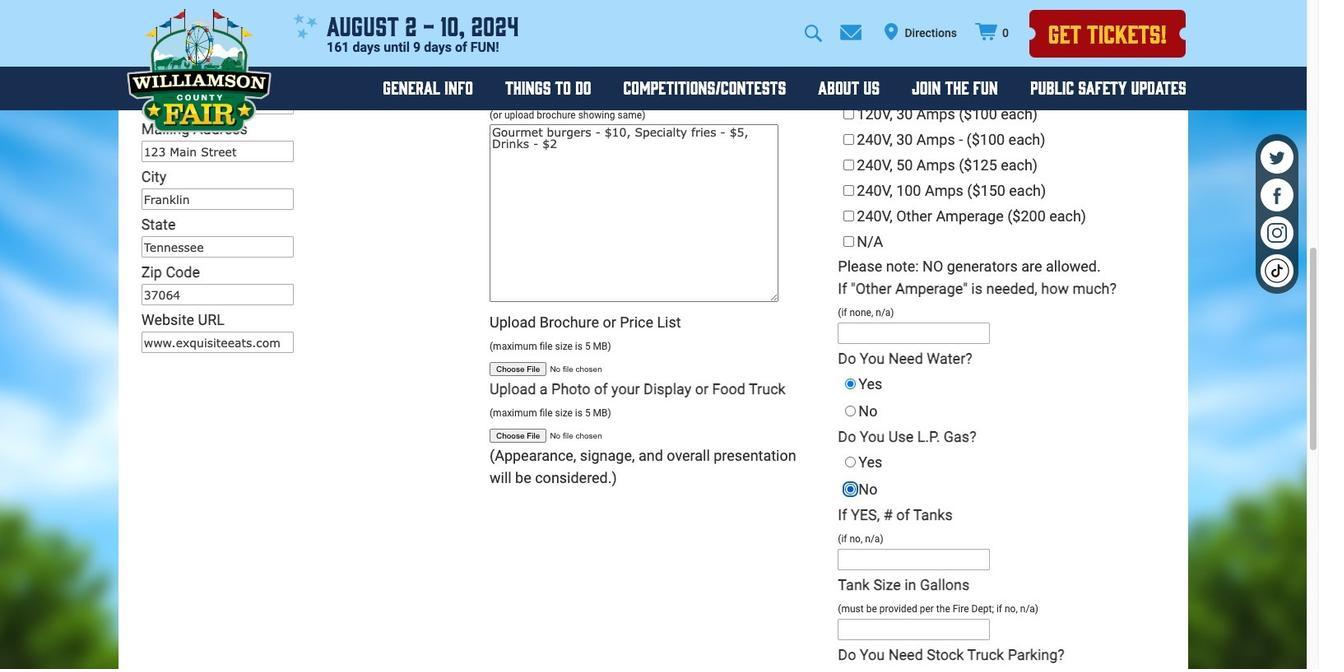 Task type: describe. For each thing, give the bounding box(es) containing it.
tiktok image
[[1261, 254, 1294, 287]]



Task type: locate. For each thing, give the bounding box(es) containing it.
facebook icon image
[[1261, 178, 1294, 211]]

None text field
[[141, 93, 294, 114], [490, 124, 779, 302], [838, 619, 991, 640], [141, 93, 294, 114], [490, 124, 779, 302], [838, 619, 991, 640]]

instagram icon image
[[1261, 216, 1294, 249]]

None radio
[[846, 6, 857, 16], [846, 33, 857, 43], [497, 38, 508, 48], [846, 406, 857, 416], [846, 457, 857, 467], [846, 484, 857, 495], [846, 6, 857, 16], [846, 33, 857, 43], [497, 38, 508, 48], [846, 406, 857, 416], [846, 457, 857, 467], [846, 484, 857, 495]]

None file field
[[490, 362, 646, 376], [490, 429, 646, 443], [490, 362, 646, 376], [490, 429, 646, 443]]

None checkbox
[[844, 108, 855, 119], [844, 134, 855, 145], [844, 108, 855, 119], [844, 134, 855, 145]]

None text field
[[141, 23, 294, 44], [141, 141, 294, 162], [141, 188, 294, 210], [141, 236, 294, 258], [141, 284, 294, 305], [838, 323, 991, 344], [141, 332, 294, 353], [838, 549, 991, 570], [141, 23, 294, 44], [141, 141, 294, 162], [141, 188, 294, 210], [141, 236, 294, 258], [141, 284, 294, 305], [838, 323, 991, 344], [141, 332, 294, 353], [838, 549, 991, 570]]

None radio
[[497, 11, 508, 21], [846, 379, 857, 389], [497, 11, 508, 21], [846, 379, 857, 389]]

None checkbox
[[844, 83, 855, 94], [844, 160, 855, 170], [844, 185, 855, 196], [844, 211, 855, 221], [844, 236, 855, 247], [844, 83, 855, 94], [844, 160, 855, 170], [844, 185, 855, 196], [844, 211, 855, 221], [844, 236, 855, 247]]

twitter icon image
[[1261, 140, 1294, 173]]



